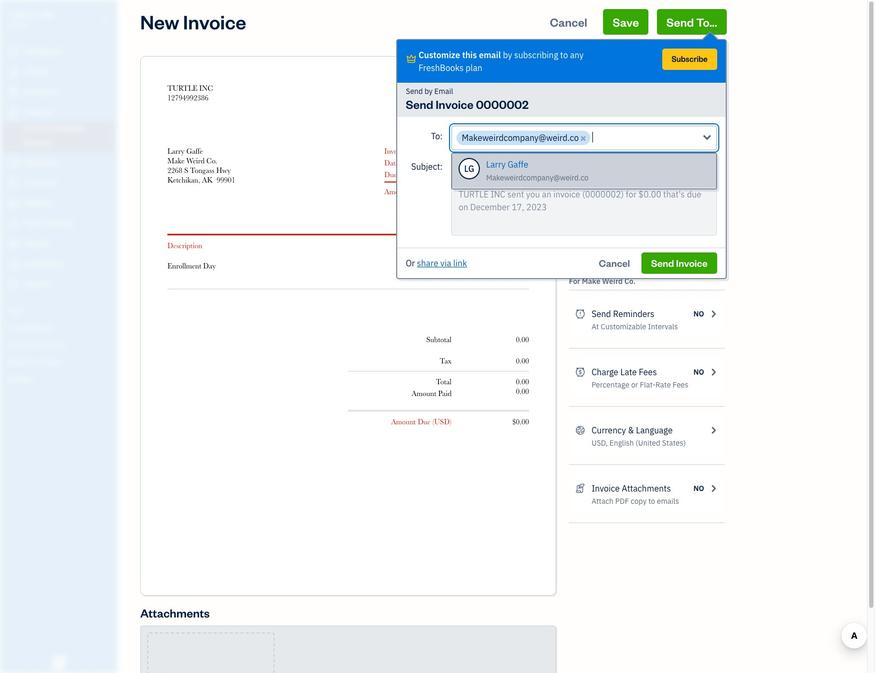 Task type: vqa. For each thing, say whether or not it's contained in the screenshot.
Charge Late Fees's No
yes



Task type: describe. For each thing, give the bounding box(es) containing it.
0000002
[[476, 97, 529, 112]]

usd
[[435, 417, 450, 426]]

number
[[408, 147, 434, 155]]

subject
[[412, 161, 440, 172]]

at
[[592, 322, 600, 331]]

1 vertical spatial weird
[[603, 276, 623, 286]]

send to...
[[667, 14, 718, 29]]

amount for amount due
[[385, 187, 410, 196]]

usd,
[[592, 438, 608, 448]]

turtle for turtle inc owner
[[9, 10, 39, 20]]

amount inside total amount paid
[[412, 389, 437, 398]]

this
[[463, 50, 477, 60]]

payment image
[[7, 157, 20, 168]]

email
[[435, 86, 454, 96]]

larry for larry gaffe makeweirdcompany@weird.co
[[487, 159, 506, 170]]

attach pdf copy to emails
[[592, 496, 680, 506]]

intervals
[[649, 322, 679, 331]]

timer image
[[7, 218, 20, 229]]

dashboard image
[[7, 46, 20, 57]]

share via link button
[[417, 257, 467, 270]]

expense image
[[7, 178, 20, 188]]

cancel for save
[[550, 14, 588, 29]]

emails
[[658, 496, 680, 506]]

pay
[[628, 109, 640, 119]]

make inside larry gaffe make weird co. 2268 s tongass hwy ketchikan, ak  99901
[[168, 156, 185, 165]]

subscribe button
[[663, 49, 718, 70]]

font
[[689, 179, 704, 189]]

currency & language
[[592, 425, 673, 436]]

(
[[433, 417, 435, 426]]

send to... button
[[657, 9, 727, 35]]

latefees image
[[576, 366, 586, 378]]

2 vertical spatial make
[[582, 276, 601, 286]]

save
[[613, 14, 639, 29]]

project image
[[7, 198, 20, 209]]

turtle for turtle inc 12794992386
[[168, 84, 198, 92]]

reminders
[[614, 308, 655, 319]]

no for invoice attachments
[[694, 484, 705, 493]]

your
[[605, 238, 620, 247]]

$0.00 for (
[[513, 417, 529, 426]]

0 horizontal spatial rate
[[408, 241, 423, 250]]

automatically
[[645, 238, 691, 247]]

refresh image
[[576, 223, 586, 236]]

or
[[406, 258, 415, 268]]

send for send reminders
[[592, 308, 612, 319]]

0.00 0.00
[[516, 377, 529, 395]]

send for send by email send invoice 0000002
[[406, 86, 423, 96]]

english
[[610, 438, 634, 448]]

$0.00 for )
[[508, 186, 529, 196]]

language
[[637, 425, 673, 436]]

by inside the 'send by email send invoice 0000002'
[[425, 86, 433, 96]]

:
[[440, 161, 443, 172]]

you
[[642, 109, 654, 119]]

larry gaffe make weird co. 2268 s tongass hwy ketchikan, ak  99901
[[168, 147, 235, 184]]

items and services image
[[8, 341, 114, 349]]

and
[[675, 179, 688, 189]]

tongass
[[190, 166, 215, 175]]

currencyandlanguage image
[[576, 424, 586, 437]]

1 vertical spatial date
[[399, 170, 414, 179]]

cancel button for send invoice
[[590, 252, 640, 274]]

gaffe for larry gaffe makeweirdcompany@weird.co
[[508, 159, 529, 170]]

bank connections image
[[8, 358, 114, 366]]

freshbooks
[[419, 62, 464, 73]]

bill
[[592, 238, 603, 247]]

let
[[592, 109, 603, 119]]

invoice inside button
[[677, 257, 708, 269]]

latereminders image
[[576, 307, 586, 320]]

paid
[[439, 389, 452, 398]]

turtle inc owner
[[9, 10, 56, 29]]

lg
[[465, 163, 475, 174]]

due date
[[385, 170, 414, 179]]

settings image
[[8, 375, 114, 383]]

weird inside larry gaffe make weird co. 2268 s tongass hwy ketchikan, ak  99901
[[187, 156, 205, 165]]

description
[[168, 241, 202, 250]]

1 0.00 from the top
[[516, 335, 529, 344]]

recurring
[[615, 224, 652, 235]]

send invoice
[[652, 257, 708, 269]]

bank image
[[673, 119, 687, 130]]

Enter an Invoice # text field
[[503, 147, 529, 155]]

or share via link
[[406, 258, 467, 268]]

larry for larry gaffe make weird co. 2268 s tongass hwy ketchikan, ak  99901
[[168, 147, 185, 155]]

invoice attachments
[[592, 483, 672, 494]]

let clients pay you online button
[[572, 86, 723, 139]]

subscribing
[[515, 50, 559, 60]]

paintbrush image
[[576, 165, 586, 178]]

send by email send invoice 0000002
[[406, 86, 529, 112]]

amount due ( usd )
[[391, 417, 452, 426]]

change
[[592, 179, 617, 189]]

of
[[401, 159, 407, 167]]

1 vertical spatial fees
[[673, 380, 689, 390]]

template,
[[619, 179, 652, 189]]

2 chevronright image from the top
[[709, 366, 719, 378]]

qty
[[464, 241, 476, 250]]

to...
[[697, 14, 718, 29]]

subject :
[[412, 161, 443, 172]]

line total
[[498, 241, 529, 250]]

to:
[[431, 131, 443, 141]]

main element
[[0, 0, 144, 673]]

total amount paid
[[412, 377, 452, 398]]

s
[[184, 166, 188, 175]]

email
[[479, 50, 501, 60]]

turtle inc 12794992386
[[168, 84, 213, 102]]

any
[[571, 50, 584, 60]]

pdf
[[616, 496, 630, 506]]

make recurring
[[592, 224, 652, 235]]

line
[[498, 241, 512, 250]]

chart image
[[7, 259, 20, 270]]

apps image
[[8, 306, 114, 315]]

late
[[621, 367, 637, 377]]



Task type: locate. For each thing, give the bounding box(es) containing it.
link
[[454, 258, 467, 268]]

0 vertical spatial gaffe
[[186, 147, 203, 155]]

client image
[[7, 67, 20, 77]]

list box
[[453, 154, 717, 188]]

inc inside turtle inc 12794992386
[[200, 84, 213, 92]]

Item Rate (USD) text field
[[406, 262, 423, 270]]

amount down due date
[[385, 187, 410, 196]]

1 vertical spatial chevronright image
[[709, 366, 719, 378]]

1 vertical spatial inc
[[200, 84, 213, 92]]

copy
[[631, 496, 647, 506]]

change template, color, and font
[[592, 179, 704, 189]]

0 horizontal spatial fees
[[639, 367, 658, 377]]

1 horizontal spatial inc
[[200, 84, 213, 92]]

1 horizontal spatial rate
[[656, 380, 671, 390]]

turtle up 12794992386
[[168, 84, 198, 92]]

send up to:
[[406, 97, 434, 112]]

due down due date
[[411, 187, 424, 196]]

customizable
[[601, 322, 647, 331]]

0 vertical spatial chevronright image
[[709, 165, 719, 178]]

fees up flat-
[[639, 367, 658, 377]]

1 vertical spatial co.
[[625, 276, 636, 286]]

1 horizontal spatial by
[[503, 50, 513, 60]]

for
[[569, 276, 581, 286]]

None search field
[[593, 131, 606, 144]]

or
[[632, 380, 639, 390]]

0 vertical spatial total
[[514, 241, 529, 250]]

None text field
[[452, 183, 718, 236]]

clients inside button
[[604, 109, 627, 119]]

none search field inside makeweirdcompany@weird.co dropdown button
[[593, 131, 606, 144]]

to left the any
[[561, 50, 568, 60]]

owner
[[9, 21, 28, 29]]

2 0.00 from the top
[[516, 357, 529, 365]]

new
[[140, 9, 179, 34]]

issue
[[410, 159, 425, 167]]

turtle up owner
[[9, 10, 39, 20]]

date left the of
[[385, 159, 399, 167]]

attachments
[[622, 483, 672, 494], [140, 605, 210, 620]]

freshbooks image
[[50, 656, 67, 669]]

makeweirdcompany@weird.co down enter an invoice # text field
[[487, 173, 589, 183]]

due left "("
[[418, 417, 431, 426]]

clients down recurring
[[621, 238, 644, 247]]

chevronright image inside change template, color, and font 'button'
[[709, 165, 719, 178]]

amount left "("
[[391, 417, 416, 426]]

make up 2268
[[168, 156, 185, 165]]

mastercard image
[[608, 119, 623, 130]]

0 vertical spatial makeweirdcompany@weird.co
[[462, 132, 579, 143]]

$0.00 down 0.00 0.00
[[513, 417, 529, 426]]

amount left paid
[[412, 389, 437, 398]]

1 vertical spatial )
[[450, 417, 452, 426]]

1 vertical spatial to
[[649, 496, 656, 506]]

1 vertical spatial gaffe
[[508, 159, 529, 170]]

charge late fees
[[592, 367, 658, 377]]

online
[[656, 109, 677, 119]]

weird up tongass
[[187, 156, 205, 165]]

1 vertical spatial cancel button
[[590, 252, 640, 274]]

subscribe
[[672, 54, 708, 64]]

$0.00 down larry gaffe makeweirdcompany@weird.co
[[508, 186, 529, 196]]

1 vertical spatial make
[[592, 224, 613, 235]]

send left to...
[[667, 14, 695, 29]]

charge
[[592, 367, 619, 377]]

send reminders
[[592, 308, 655, 319]]

by subscribing to any freshbooks plan
[[419, 50, 584, 73]]

settings
[[569, 49, 613, 64]]

Enter an Item Name text field
[[168, 261, 369, 271]]

gaffe inside larry gaffe make weird co. 2268 s tongass hwy ketchikan, ak  99901
[[186, 147, 203, 155]]

0.00
[[516, 335, 529, 344], [516, 357, 529, 365], [516, 377, 529, 386], [516, 387, 529, 395]]

0 vertical spatial amount
[[385, 187, 410, 196]]

0 vertical spatial due
[[385, 170, 398, 179]]

larry inside larry gaffe make weird co. 2268 s tongass hwy ketchikan, ak  99901
[[168, 147, 185, 155]]

total up paid
[[436, 377, 452, 386]]

crown image
[[406, 53, 417, 66]]

gaffe down enter an invoice # text field
[[508, 159, 529, 170]]

(united
[[636, 438, 661, 448]]

gaffe inside larry gaffe makeweirdcompany@weird.co
[[508, 159, 529, 170]]

12794992386
[[168, 93, 209, 102]]

weird
[[187, 156, 205, 165], [603, 276, 623, 286]]

cancel up the any
[[550, 14, 588, 29]]

2 vertical spatial due
[[418, 417, 431, 426]]

0 horizontal spatial inc
[[41, 10, 56, 20]]

no for charge late fees
[[694, 367, 705, 377]]

0 horizontal spatial larry
[[168, 147, 185, 155]]

to inside by subscribing to any freshbooks plan
[[561, 50, 568, 60]]

list box containing larry gaffe
[[453, 154, 717, 188]]

0 vertical spatial clients
[[604, 109, 627, 119]]

change template, color, and font button
[[572, 156, 723, 197]]

by right email
[[503, 50, 513, 60]]

date
[[385, 159, 399, 167], [399, 170, 414, 179]]

make
[[168, 156, 185, 165], [592, 224, 613, 235], [582, 276, 601, 286]]

inc inside turtle inc owner
[[41, 10, 56, 20]]

Item Quantity text field
[[461, 262, 476, 270]]

send left email
[[406, 86, 423, 96]]

send invoice button
[[642, 252, 718, 274]]

1 horizontal spatial fees
[[673, 380, 689, 390]]

1 chevronright image from the top
[[709, 165, 719, 178]]

customize this email
[[419, 50, 501, 60]]

due
[[385, 170, 398, 179], [411, 187, 424, 196], [418, 417, 431, 426]]

chevronright image
[[709, 223, 719, 236], [709, 307, 719, 320], [709, 424, 719, 437], [709, 482, 719, 495]]

1 vertical spatial cancel
[[599, 257, 631, 269]]

send for send invoice
[[652, 257, 675, 269]]

2 no from the top
[[694, 367, 705, 377]]

0 horizontal spatial weird
[[187, 156, 205, 165]]

currency
[[592, 425, 627, 436]]

apple pay image
[[657, 119, 671, 130]]

cancel button
[[541, 9, 597, 35], [590, 252, 640, 274]]

invoice inside the 'send by email send invoice 0000002'
[[436, 97, 474, 112]]

via
[[441, 258, 452, 268]]

cancel button down your
[[590, 252, 640, 274]]

0 vertical spatial larry
[[168, 147, 185, 155]]

2268
[[168, 166, 183, 175]]

cancel
[[550, 14, 588, 29], [599, 257, 631, 269]]

0 vertical spatial make
[[168, 156, 185, 165]]

ketchikan,
[[168, 176, 200, 184]]

1 horizontal spatial )
[[450, 417, 452, 426]]

1 vertical spatial attachments
[[140, 605, 210, 620]]

weird up send reminders
[[603, 276, 623, 286]]

0 vertical spatial )
[[443, 187, 445, 196]]

flat-
[[640, 380, 656, 390]]

0 horizontal spatial )
[[443, 187, 445, 196]]

0 horizontal spatial turtle
[[9, 10, 39, 20]]

subtotal
[[427, 335, 452, 344]]

invoices image
[[576, 482, 586, 495]]

save button
[[604, 9, 649, 35]]

american express image
[[641, 119, 655, 130]]

inc for turtle inc 12794992386
[[200, 84, 213, 92]]

&
[[629, 425, 635, 436]]

1 vertical spatial $0.00
[[513, 417, 529, 426]]

makeweirdcompany@weird.co up enter an invoice # text field
[[462, 132, 579, 143]]

4 0.00 from the top
[[516, 387, 529, 395]]

team members image
[[8, 323, 114, 332]]

chevronright image
[[709, 165, 719, 178], [709, 366, 719, 378]]

0 vertical spatial fees
[[639, 367, 658, 377]]

attach
[[592, 496, 614, 506]]

cancel for send invoice
[[599, 257, 631, 269]]

1 no from the top
[[694, 309, 705, 319]]

to right copy
[[649, 496, 656, 506]]

gaffe for larry gaffe make weird co. 2268 s tongass hwy ketchikan, ak  99901
[[186, 147, 203, 155]]

4 chevronright image from the top
[[709, 482, 719, 495]]

bill your clients automatically
[[592, 238, 691, 247]]

total right line
[[514, 241, 529, 250]]

plan
[[466, 62, 483, 73]]

date of issue
[[385, 159, 425, 167]]

larry inside larry gaffe makeweirdcompany@weird.co
[[487, 159, 506, 170]]

0 vertical spatial $0.00
[[508, 186, 529, 196]]

visa image
[[592, 119, 607, 130]]

send up at at the top right of the page
[[592, 308, 612, 319]]

99901
[[217, 176, 235, 184]]

1 horizontal spatial cancel
[[599, 257, 631, 269]]

1 vertical spatial by
[[425, 86, 433, 96]]

new invoice
[[140, 9, 246, 34]]

rate up or
[[408, 241, 423, 250]]

makeweirdcompany@weird.co inside dropdown button
[[462, 132, 579, 143]]

1 horizontal spatial weird
[[603, 276, 623, 286]]

1 vertical spatial total
[[436, 377, 452, 386]]

gaffe up tongass
[[186, 147, 203, 155]]

co. inside larry gaffe make weird co. 2268 s tongass hwy ketchikan, ak  99901
[[207, 156, 217, 165]]

0 vertical spatial inc
[[41, 10, 56, 20]]

1 horizontal spatial larry
[[487, 159, 506, 170]]

makeweirdcompany@weird.co button
[[452, 125, 718, 151]]

)
[[443, 187, 445, 196], [450, 417, 452, 426]]

0 horizontal spatial cancel
[[550, 14, 588, 29]]

0 vertical spatial attachments
[[622, 483, 672, 494]]

0 vertical spatial date
[[385, 159, 399, 167]]

send for send to...
[[667, 14, 695, 29]]

1 vertical spatial makeweirdcompany@weird.co
[[487, 173, 589, 183]]

cancel down your
[[599, 257, 631, 269]]

1 vertical spatial no
[[694, 367, 705, 377]]

1 horizontal spatial attachments
[[622, 483, 672, 494]]

0 horizontal spatial attachments
[[140, 605, 210, 620]]

larry gaffe makeweirdcompany@weird.co
[[487, 159, 589, 183]]

1 vertical spatial amount
[[412, 389, 437, 398]]

states)
[[663, 438, 686, 448]]

by inside by subscribing to any freshbooks plan
[[503, 50, 513, 60]]

0 vertical spatial cancel button
[[541, 9, 597, 35]]

0 horizontal spatial to
[[561, 50, 568, 60]]

2 chevronright image from the top
[[709, 307, 719, 320]]

percentage or flat-rate fees
[[592, 380, 689, 390]]

cancel button for save
[[541, 9, 597, 35]]

larry down enter an invoice # text field
[[487, 159, 506, 170]]

2 vertical spatial amount
[[391, 417, 416, 426]]

0 horizontal spatial gaffe
[[186, 147, 203, 155]]

estimate image
[[7, 87, 20, 98]]

3 0.00 from the top
[[516, 377, 529, 386]]

make right for
[[582, 276, 601, 286]]

by left email
[[425, 86, 433, 96]]

invoice number
[[385, 147, 434, 155]]

0 horizontal spatial by
[[425, 86, 433, 96]]

0 vertical spatial by
[[503, 50, 513, 60]]

rate
[[408, 241, 423, 250], [656, 380, 671, 390]]

1 horizontal spatial co.
[[625, 276, 636, 286]]

3 chevronright image from the top
[[709, 424, 719, 437]]

usd, english (united states)
[[592, 438, 686, 448]]

money image
[[7, 239, 20, 249]]

1 horizontal spatial turtle
[[168, 84, 198, 92]]

invoice image
[[7, 107, 20, 118]]

customize
[[419, 50, 461, 60]]

1 vertical spatial turtle
[[168, 84, 198, 92]]

total
[[514, 241, 529, 250], [436, 377, 452, 386]]

0 horizontal spatial total
[[436, 377, 452, 386]]

1 vertical spatial rate
[[656, 380, 671, 390]]

date down date of issue
[[399, 170, 414, 179]]

0 vertical spatial turtle
[[9, 10, 39, 20]]

inc
[[41, 10, 56, 20], [200, 84, 213, 92]]

Issue date in MM/DD/YYYY format text field
[[460, 159, 538, 167]]

send down automatically
[[652, 257, 675, 269]]

1 chevronright image from the top
[[709, 223, 719, 236]]

turtle
[[9, 10, 39, 20], [168, 84, 198, 92]]

0 vertical spatial co.
[[207, 156, 217, 165]]

amount for amount due ( usd )
[[391, 417, 416, 426]]

1 vertical spatial due
[[411, 187, 424, 196]]

1 horizontal spatial to
[[649, 496, 656, 506]]

0 vertical spatial weird
[[187, 156, 205, 165]]

0 vertical spatial no
[[694, 309, 705, 319]]

turtle inside turtle inc 12794992386
[[168, 84, 198, 92]]

clients right let
[[604, 109, 627, 119]]

1 vertical spatial clients
[[621, 238, 644, 247]]

turtle inside turtle inc owner
[[9, 10, 39, 20]]

due down date of issue
[[385, 170, 398, 179]]

inc for turtle inc owner
[[41, 10, 56, 20]]

rate right "or"
[[656, 380, 671, 390]]

0 vertical spatial rate
[[408, 241, 423, 250]]

Email Subject text field
[[452, 155, 718, 178]]

3 no from the top
[[694, 484, 705, 493]]

1 horizontal spatial gaffe
[[508, 159, 529, 170]]

due for amount due
[[411, 187, 424, 196]]

for make weird co.
[[569, 276, 636, 286]]

makeweirdcompany@weird.co inside list box
[[487, 173, 589, 183]]

no for send reminders
[[694, 309, 705, 319]]

2 vertical spatial no
[[694, 484, 705, 493]]

1 vertical spatial larry
[[487, 159, 506, 170]]

amount due
[[385, 187, 424, 196]]

cancel button up the any
[[541, 9, 597, 35]]

report image
[[7, 279, 20, 290]]

co. up tongass
[[207, 156, 217, 165]]

0 vertical spatial cancel
[[550, 14, 588, 29]]

due for amount due ( usd )
[[418, 417, 431, 426]]

share
[[417, 258, 439, 268]]

total inside total amount paid
[[436, 377, 452, 386]]

1 horizontal spatial total
[[514, 241, 529, 250]]

discover image
[[624, 119, 639, 130]]

tax
[[440, 357, 452, 365]]

co. up reminders
[[625, 276, 636, 286]]

hwy
[[216, 166, 231, 175]]

0 horizontal spatial co.
[[207, 156, 217, 165]]

make up bill
[[592, 224, 613, 235]]

fees right flat-
[[673, 380, 689, 390]]

0 vertical spatial to
[[561, 50, 568, 60]]

larry up 2268
[[168, 147, 185, 155]]

by
[[503, 50, 513, 60], [425, 86, 433, 96]]



